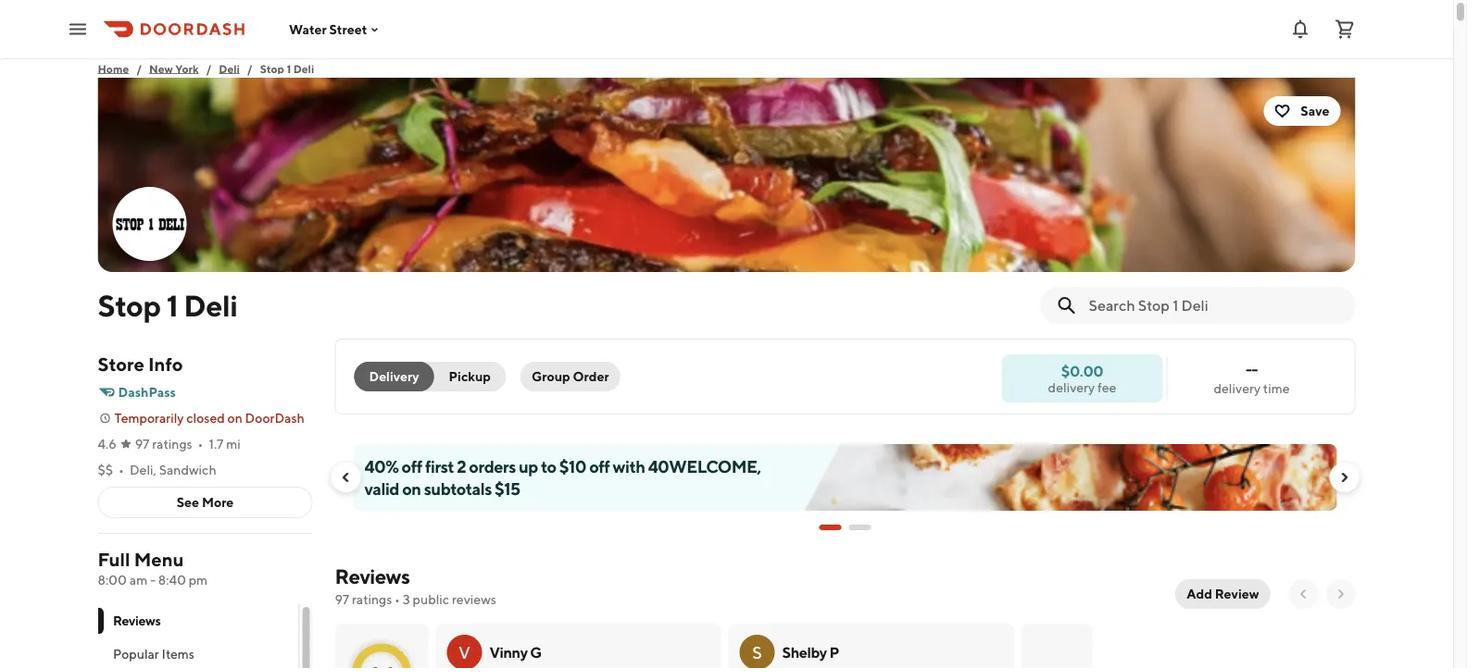 Task type: describe. For each thing, give the bounding box(es) containing it.
orders
[[469, 457, 516, 477]]

dashpass
[[118, 385, 176, 400]]

deli,
[[130, 463, 156, 478]]

mi
[[226, 437, 241, 452]]

street
[[329, 22, 367, 37]]

2
[[457, 457, 466, 477]]

1 off from the left
[[402, 457, 422, 477]]

delivery inside $0.00 delivery fee
[[1048, 380, 1095, 395]]

delivery
[[369, 369, 419, 384]]

vinny g
[[490, 644, 542, 662]]

popular
[[113, 647, 159, 662]]

home
[[98, 62, 129, 75]]

v
[[459, 643, 471, 663]]

reviews
[[452, 592, 496, 608]]

notification bell image
[[1289, 18, 1312, 40]]

8:40
[[158, 573, 186, 588]]

previous image
[[1296, 587, 1311, 602]]

save button
[[1264, 96, 1341, 126]]

doordash
[[245, 411, 305, 426]]

2 off from the left
[[589, 457, 610, 477]]

$0.00
[[1061, 362, 1103, 380]]

to
[[541, 457, 556, 477]]

fee
[[1098, 380, 1117, 395]]

next button of carousel image
[[1337, 471, 1352, 485]]

items
[[161, 647, 194, 662]]

first
[[425, 457, 454, 477]]

valid
[[365, 479, 399, 499]]

sandwich
[[159, 463, 216, 478]]

save
[[1301, 103, 1330, 119]]

2 / from the left
[[206, 62, 211, 75]]

water
[[289, 22, 327, 37]]

see more button
[[99, 488, 312, 518]]

stop 1 deli
[[98, 288, 238, 323]]

water street
[[289, 22, 367, 37]]

• inside reviews 97 ratings • 3 public reviews
[[395, 592, 400, 608]]

previous button of carousel image
[[339, 471, 353, 485]]

3 / from the left
[[247, 62, 253, 75]]

1 horizontal spatial stop
[[260, 62, 284, 75]]

store info
[[98, 354, 183, 376]]

see more
[[177, 495, 234, 510]]

$$ • deli, sandwich
[[98, 463, 216, 478]]

add
[[1187, 587, 1212, 602]]

shelby p
[[782, 644, 839, 662]]

next image
[[1333, 587, 1348, 602]]

pm
[[189, 573, 208, 588]]

reviews for reviews
[[113, 614, 160, 629]]

delivery inside the -- delivery time
[[1214, 381, 1261, 396]]

full menu 8:00 am - 8:40 pm
[[98, 549, 208, 588]]

group order button
[[521, 362, 620, 392]]

reviews 97 ratings • 3 public reviews
[[335, 565, 496, 608]]

group
[[532, 369, 570, 384]]

-- delivery time
[[1214, 361, 1290, 396]]

1.7 mi
[[209, 437, 241, 452]]

subtotals
[[424, 479, 492, 499]]



Task type: vqa. For each thing, say whether or not it's contained in the screenshot.
'tex mex eggrolls' image
no



Task type: locate. For each thing, give the bounding box(es) containing it.
temporarily
[[114, 411, 184, 426]]

popular items button
[[98, 638, 299, 669]]

on
[[227, 411, 243, 426], [402, 479, 421, 499]]

open menu image
[[67, 18, 89, 40]]

1 horizontal spatial on
[[402, 479, 421, 499]]

40welcome,
[[648, 457, 761, 477]]

popular items
[[113, 647, 194, 662]]

1 vertical spatial 97
[[335, 592, 349, 608]]

Pickup radio
[[423, 362, 506, 392]]

$$
[[98, 463, 113, 478]]

0 horizontal spatial reviews
[[113, 614, 160, 629]]

97 up "deli,"
[[135, 437, 150, 452]]

/
[[136, 62, 142, 75], [206, 62, 211, 75], [247, 62, 253, 75]]

closed
[[186, 411, 225, 426]]

store
[[98, 354, 144, 376]]

0 vertical spatial 97
[[135, 437, 150, 452]]

s
[[752, 643, 762, 663]]

vinny
[[490, 644, 528, 662]]

ratings inside reviews 97 ratings • 3 public reviews
[[352, 592, 392, 608]]

1 vertical spatial ratings
[[352, 592, 392, 608]]

1.7
[[209, 437, 224, 452]]

am
[[129, 573, 147, 588]]

full
[[98, 549, 130, 571]]

reviews
[[335, 565, 410, 589], [113, 614, 160, 629]]

with
[[613, 457, 645, 477]]

1 vertical spatial on
[[402, 479, 421, 499]]

off
[[402, 457, 422, 477], [589, 457, 610, 477]]

0 vertical spatial reviews
[[335, 565, 410, 589]]

on inside "40% off first 2 orders up to $10 off with 40welcome, valid on subtotals $15"
[[402, 479, 421, 499]]

40%
[[365, 457, 399, 477]]

1 vertical spatial stop
[[98, 288, 161, 323]]

ratings down reviews link
[[352, 592, 392, 608]]

1 vertical spatial reviews
[[113, 614, 160, 629]]

0 horizontal spatial 1
[[167, 288, 178, 323]]

temporarily closed on doordash
[[114, 411, 305, 426]]

deli link
[[219, 59, 240, 78]]

3
[[403, 592, 410, 608]]

public
[[413, 592, 449, 608]]

- inside full menu 8:00 am - 8:40 pm
[[150, 573, 156, 588]]

0 vertical spatial stop
[[260, 62, 284, 75]]

delivery left fee
[[1048, 380, 1095, 395]]

reviews link
[[335, 565, 410, 589]]

1 down water
[[287, 62, 291, 75]]

on up mi
[[227, 411, 243, 426]]

order
[[573, 369, 609, 384]]

97 ratings •
[[135, 437, 203, 452]]

1 up info
[[167, 288, 178, 323]]

off right the $10 on the left of the page
[[589, 457, 610, 477]]

0 vertical spatial ratings
[[152, 437, 192, 452]]

reviews up the 3 at the bottom left
[[335, 565, 410, 589]]

$15
[[495, 479, 520, 499]]

1 horizontal spatial 97
[[335, 592, 349, 608]]

• right $$
[[119, 463, 124, 478]]

reviews up popular
[[113, 614, 160, 629]]

• left the 3 at the bottom left
[[395, 592, 400, 608]]

/ left the deli link
[[206, 62, 211, 75]]

$0.00 delivery fee
[[1048, 362, 1117, 395]]

info
[[148, 354, 183, 376]]

p
[[830, 644, 839, 662]]

1 horizontal spatial 1
[[287, 62, 291, 75]]

up
[[519, 457, 538, 477]]

1 horizontal spatial off
[[589, 457, 610, 477]]

2 horizontal spatial /
[[247, 62, 253, 75]]

/ left new
[[136, 62, 142, 75]]

0 horizontal spatial •
[[119, 463, 124, 478]]

0 horizontal spatial stop
[[98, 288, 161, 323]]

group order
[[532, 369, 609, 384]]

delivery
[[1048, 380, 1095, 395], [1214, 381, 1261, 396]]

reviews inside reviews 97 ratings • 3 public reviews
[[335, 565, 410, 589]]

delivery left time
[[1214, 381, 1261, 396]]

stop
[[260, 62, 284, 75], [98, 288, 161, 323]]

0 vertical spatial 1
[[287, 62, 291, 75]]

1 / from the left
[[136, 62, 142, 75]]

more
[[202, 495, 234, 510]]

deli
[[219, 62, 240, 75], [293, 62, 314, 75], [184, 288, 238, 323]]

g
[[530, 644, 542, 662]]

8:00
[[98, 573, 127, 588]]

review
[[1215, 587, 1259, 602]]

1 horizontal spatial delivery
[[1214, 381, 1261, 396]]

0 vertical spatial on
[[227, 411, 243, 426]]

0 vertical spatial •
[[198, 437, 203, 452]]

4.6
[[98, 437, 117, 452]]

0 horizontal spatial off
[[402, 457, 422, 477]]

new
[[149, 62, 173, 75]]

Item Search search field
[[1089, 295, 1341, 316]]

york
[[175, 62, 199, 75]]

add review button
[[1176, 580, 1270, 610]]

0 horizontal spatial /
[[136, 62, 142, 75]]

ratings up $$ • deli, sandwich
[[152, 437, 192, 452]]

new york link
[[149, 59, 199, 78]]

•
[[198, 437, 203, 452], [119, 463, 124, 478], [395, 592, 400, 608]]

1 horizontal spatial ratings
[[352, 592, 392, 608]]

1 horizontal spatial /
[[206, 62, 211, 75]]

home link
[[98, 59, 129, 78]]

stop up store on the left bottom of the page
[[98, 288, 161, 323]]

1
[[287, 62, 291, 75], [167, 288, 178, 323]]

1 horizontal spatial •
[[198, 437, 203, 452]]

order methods option group
[[354, 362, 506, 392]]

stop 1 deli image
[[98, 78, 1356, 272], [114, 189, 185, 259]]

0 horizontal spatial on
[[227, 411, 243, 426]]

1 vertical spatial 1
[[167, 288, 178, 323]]

pickup
[[449, 369, 491, 384]]

-
[[1246, 361, 1252, 378], [1252, 361, 1258, 378], [150, 573, 156, 588]]

menu
[[134, 549, 184, 571]]

$10
[[559, 457, 586, 477]]

/ right the deli link
[[247, 62, 253, 75]]

off left first
[[402, 457, 422, 477]]

97 inside reviews 97 ratings • 3 public reviews
[[335, 592, 349, 608]]

water street button
[[289, 22, 382, 37]]

0 horizontal spatial 97
[[135, 437, 150, 452]]

40% off first 2 orders up to $10 off with 40welcome, valid on subtotals $15
[[365, 457, 761, 499]]

0 horizontal spatial ratings
[[152, 437, 192, 452]]

Delivery radio
[[354, 362, 434, 392]]

2 horizontal spatial •
[[395, 592, 400, 608]]

1 horizontal spatial reviews
[[335, 565, 410, 589]]

reviews for reviews 97 ratings • 3 public reviews
[[335, 565, 410, 589]]

select promotional banner element
[[819, 511, 871, 545]]

stop right the deli link
[[260, 62, 284, 75]]

97
[[135, 437, 150, 452], [335, 592, 349, 608]]

home / new york / deli / stop 1 deli
[[98, 62, 314, 75]]

1 vertical spatial •
[[119, 463, 124, 478]]

0 items, open order cart image
[[1334, 18, 1356, 40]]

97 down reviews link
[[335, 592, 349, 608]]

on right valid
[[402, 479, 421, 499]]

add review
[[1187, 587, 1259, 602]]

time
[[1263, 381, 1290, 396]]

2 vertical spatial •
[[395, 592, 400, 608]]

shelby
[[782, 644, 827, 662]]

0 horizontal spatial delivery
[[1048, 380, 1095, 395]]

see
[[177, 495, 199, 510]]

• left 1.7
[[198, 437, 203, 452]]

ratings
[[152, 437, 192, 452], [352, 592, 392, 608]]



